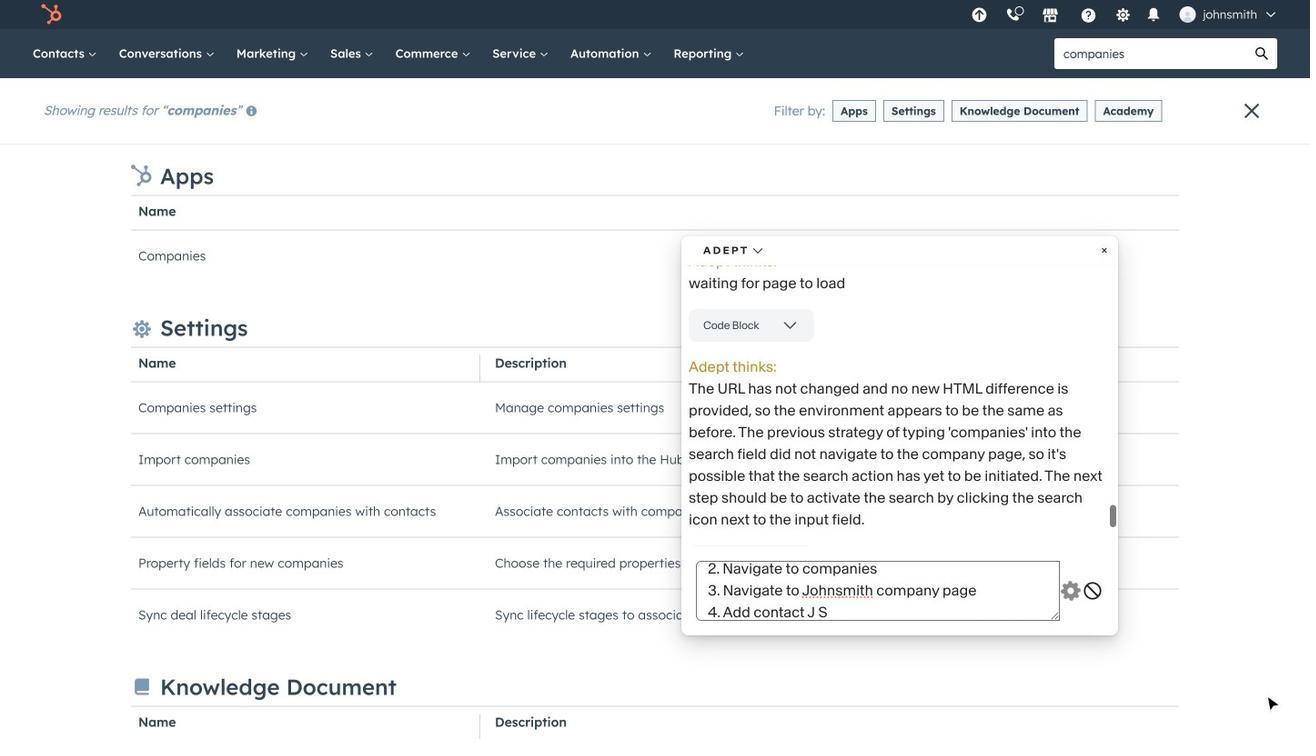 Task type: describe. For each thing, give the bounding box(es) containing it.
john smith image
[[1180, 6, 1196, 23]]

marketplaces image
[[1042, 8, 1059, 25]]

[object object] complete progress bar
[[957, 308, 999, 313]]

user guides element
[[170, 78, 356, 276]]



Task type: locate. For each thing, give the bounding box(es) containing it.
progress bar
[[385, 140, 874, 158]]

menu
[[962, 0, 1289, 29]]

Search HubSpot search field
[[1055, 38, 1247, 69]]



Task type: vqa. For each thing, say whether or not it's contained in the screenshot.
press to sort. element
no



